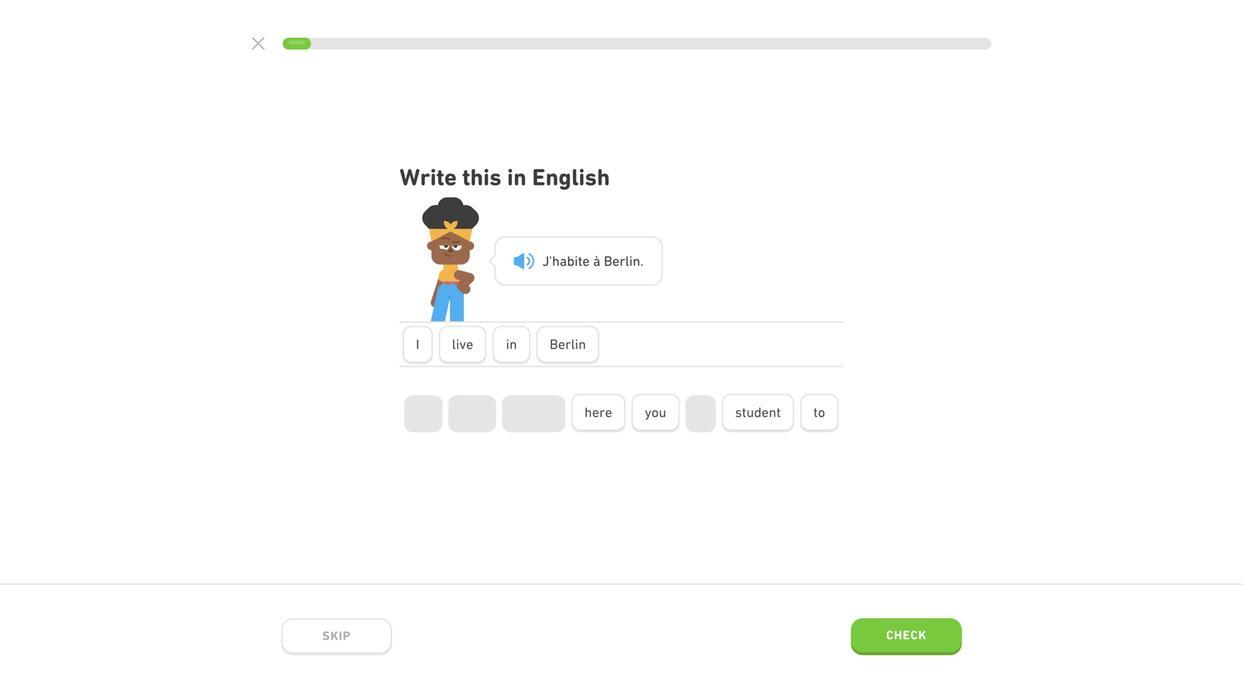 Task type: locate. For each thing, give the bounding box(es) containing it.
0 horizontal spatial i
[[575, 253, 578, 269]]

t
[[578, 253, 583, 269]]

e left l
[[612, 253, 620, 269]]

1 horizontal spatial e
[[612, 253, 620, 269]]

skip button
[[281, 619, 392, 656]]

berlin
[[550, 336, 586, 352]]

e
[[583, 253, 590, 269], [612, 253, 620, 269]]

i
[[416, 336, 419, 352]]

j
[[542, 253, 549, 269]]

2 i from the left
[[629, 253, 633, 269]]

live
[[452, 336, 473, 352]]

progress bar
[[283, 38, 992, 50]]

student button
[[722, 394, 794, 432]]

write this in english
[[400, 164, 610, 191]]

0 horizontal spatial e
[[583, 253, 590, 269]]

live button
[[439, 326, 487, 364]]

english
[[532, 164, 610, 191]]

check
[[886, 628, 927, 643]]

i
[[575, 253, 578, 269], [629, 253, 633, 269]]

1 i from the left
[[575, 253, 578, 269]]

in button
[[493, 326, 530, 364]]

in right this
[[507, 164, 527, 191]]

1 e from the left
[[583, 253, 590, 269]]

1 horizontal spatial i
[[629, 253, 633, 269]]

h
[[552, 253, 560, 269]]

2 e from the left
[[612, 253, 620, 269]]

r
[[620, 253, 625, 269]]

1 vertical spatial in
[[506, 336, 517, 352]]

e left à
[[583, 253, 590, 269]]

'
[[549, 253, 552, 269]]

i right r
[[629, 253, 633, 269]]

in
[[507, 164, 527, 191], [506, 336, 517, 352]]

berlin button
[[536, 326, 599, 364]]

in right live
[[506, 336, 517, 352]]

i button
[[403, 326, 433, 364]]

i right a
[[575, 253, 578, 269]]



Task type: vqa. For each thing, say whether or not it's contained in the screenshot.
second the n from the right
no



Task type: describe. For each thing, give the bounding box(es) containing it.
skip
[[322, 629, 351, 643]]

j ' h a b i t e
[[542, 253, 590, 269]]

.
[[640, 253, 644, 269]]

to button
[[800, 394, 839, 432]]

à
[[593, 253, 600, 269]]

i for l
[[629, 253, 633, 269]]

check button
[[851, 619, 962, 656]]

to
[[814, 404, 825, 420]]

l
[[625, 253, 629, 269]]

here
[[585, 404, 612, 420]]

b
[[567, 253, 575, 269]]

a
[[560, 253, 567, 269]]

in inside button
[[506, 336, 517, 352]]

b
[[604, 253, 612, 269]]

write
[[400, 164, 457, 191]]

n
[[633, 253, 640, 269]]

you button
[[632, 394, 680, 432]]

0 vertical spatial in
[[507, 164, 527, 191]]

i for b
[[575, 253, 578, 269]]

here button
[[571, 394, 626, 432]]

you
[[645, 404, 666, 420]]

this
[[462, 164, 502, 191]]

student
[[735, 404, 781, 420]]

à b e r l i n .
[[593, 253, 644, 269]]



